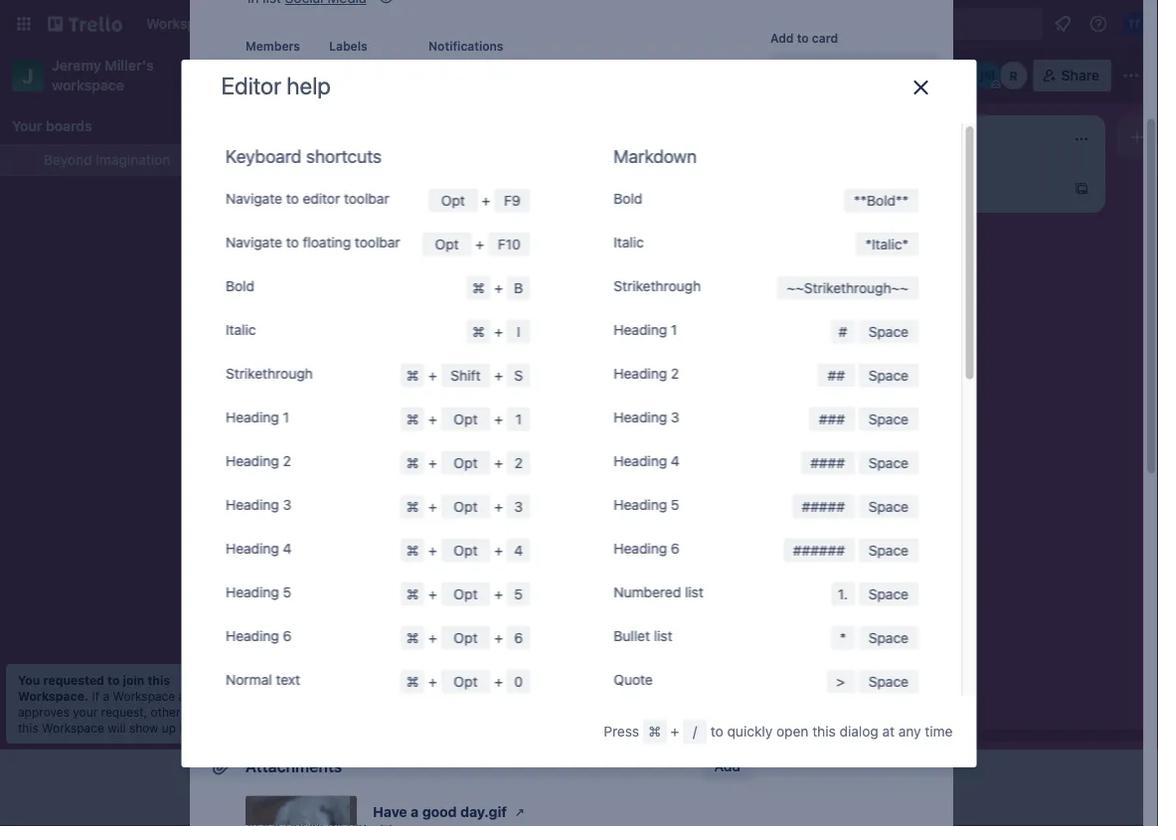Task type: describe. For each thing, give the bounding box(es) containing it.
+ left shift on the left of the page
[[428, 367, 437, 383]]

markdown
[[613, 145, 696, 167]]

list for numbered list
[[684, 584, 703, 600]]

1 horizontal spatial card
[[812, 31, 838, 45]]

fields
[[857, 258, 896, 275]]

kickoff meeting
[[290, 471, 391, 488]]

4 for ####
[[670, 453, 679, 469]]

1 horizontal spatial power-
[[832, 338, 879, 354]]

any
[[898, 723, 921, 740]]

you
[[18, 673, 40, 687]]

time
[[925, 723, 953, 740]]

0
[[514, 673, 522, 690]]

archive
[[802, 627, 852, 644]]

link image
[[461, 177, 485, 201]]

+ up + 5
[[494, 542, 502, 558]]

move
[[802, 499, 838, 515]]

⌘ + for + 1
[[406, 411, 440, 427]]

1 for #
[[670, 321, 677, 338]]

0 vertical spatial add a card
[[875, 180, 945, 197]]

#####
[[801, 498, 844, 515]]

to left floating
[[286, 234, 298, 250]]

heading 1 for ⌘
[[225, 409, 289, 425]]

watching
[[460, 68, 522, 84]]

0 horizontal spatial add a card button
[[561, 221, 783, 252]]

sm image up the board name text field on the top left of page
[[376, 0, 396, 8]]

0 vertical spatial workspace
[[113, 689, 175, 703]]

2 horizontal spatial italic
[[871, 236, 902, 252]]

0 vertical spatial share button
[[1034, 60, 1111, 91]]

1 ** from the left
[[854, 192, 866, 208]]

3 for ⌘
[[282, 496, 291, 513]]

your
[[73, 705, 98, 719]]

1 vertical spatial sm image
[[510, 802, 530, 822]]

bold for ⌘
[[225, 278, 254, 294]]

+ 1
[[490, 411, 521, 427]]

create instagram
[[290, 400, 401, 416]]

strikethrough for ~~
[[613, 278, 700, 294]]

+ 2
[[490, 454, 522, 471]]

strikethrough for ⌘
[[225, 365, 312, 381]]

0 horizontal spatial workspace
[[42, 721, 104, 735]]

1 horizontal spatial 4
[[514, 542, 522, 558]]

2 for ##
[[670, 365, 679, 381]]

sm image for watching
[[434, 66, 454, 86]]

filters
[[886, 67, 927, 84]]

1 horizontal spatial 2
[[514, 454, 522, 471]]

heading 3 for ###
[[613, 409, 679, 425]]

1 horizontal spatial 3
[[514, 498, 522, 515]]

⌘ + for + 4
[[406, 542, 440, 558]]

formatting help
[[638, 710, 743, 727]]

will
[[108, 721, 126, 735]]

imagination inside the board name text field
[[353, 65, 454, 86]]

⌘ for 1
[[406, 411, 419, 427]]

filters button
[[857, 60, 933, 91]]

⌘ for 4
[[406, 542, 419, 558]]

1 horizontal spatial add a card button
[[843, 173, 1066, 205]]

i
[[516, 323, 520, 340]]

make template
[[802, 579, 899, 595]]

2 vertical spatial card
[[634, 228, 663, 245]]

heading 3 for ⌘
[[225, 496, 291, 513]]

1 ~~ from the left
[[786, 280, 804, 296]]

Search field
[[868, 9, 1042, 39]]

⌘ for 6
[[406, 629, 419, 646]]

beyond imagination link
[[44, 150, 247, 170]]

boards inside 'element'
[[46, 118, 92, 134]]

move link
[[770, 492, 937, 523]]

+ down ⌘ + shift + s
[[428, 411, 437, 427]]

sm image for move
[[776, 498, 796, 517]]

2 horizontal spatial bold
[[866, 192, 895, 208]]

###
[[819, 411, 844, 427]]

j
[[22, 64, 33, 87]]

open information menu image
[[1089, 14, 1108, 34]]

thoughts thinking
[[573, 172, 647, 201]]

2 horizontal spatial *
[[902, 236, 908, 252]]

italic for ⌘
[[225, 321, 255, 338]]

f9
[[504, 192, 520, 208]]

+ left 0
[[494, 673, 502, 690]]

+ left f9
[[481, 192, 490, 208]]

navigate to floating toolbar
[[225, 234, 400, 250]]

+ left + 0
[[428, 673, 437, 690]]

add inside add power-ups link
[[802, 338, 829, 354]]

>
[[836, 673, 844, 690]]

notifications
[[428, 39, 503, 53]]

instagram
[[337, 400, 401, 416]]

bold for **
[[613, 190, 642, 206]]

+ left + 4
[[428, 542, 437, 558]]

meeting
[[339, 471, 391, 488]]

heading 5 for #####
[[613, 496, 679, 513]]

⌘ for 3
[[406, 498, 419, 515]]

other
[[151, 705, 180, 719]]

social
[[407, 237, 444, 253]]

to right / on the bottom of page
[[711, 723, 723, 740]]

~~ strikethrough ~~
[[786, 280, 908, 296]]

a inside if a workspace admin approves your request, other boards in this workspace will show up here.
[[103, 689, 109, 703]]

space for ####
[[868, 454, 908, 471]]

editor
[[221, 71, 281, 99]]

your
[[12, 118, 42, 134]]

archive link
[[770, 620, 937, 652]]

⌘ + b
[[472, 280, 523, 296]]

thinking link
[[573, 183, 803, 203]]

your boards
[[12, 118, 92, 134]]

##
[[827, 367, 844, 383]]

you requested to join this workspace.
[[18, 673, 170, 703]]

⌘ + for + 2
[[406, 454, 440, 471]]

to inside you requested to join this workspace.
[[107, 673, 120, 687]]

primary element
[[0, 0, 1158, 48]]

+ 5
[[490, 586, 522, 602]]

Board name text field
[[274, 60, 464, 91]]

1.
[[837, 586, 847, 602]]

space for ###
[[868, 411, 908, 427]]

beyond imagination inside the board name text field
[[284, 65, 454, 86]]

keyboard
[[225, 145, 301, 167]]

power-ups
[[770, 310, 835, 324]]

help for formatting help
[[714, 710, 743, 727]]

1 horizontal spatial ups
[[879, 338, 905, 354]]

+ left / on the bottom of page
[[671, 723, 679, 740]]

have a good day.gif
[[373, 804, 507, 820]]

workspace
[[52, 77, 124, 93]]

+ down + 1 at the left of the page
[[494, 454, 502, 471]]

0 horizontal spatial add a card
[[592, 228, 663, 245]]

beyond inside the board name text field
[[284, 65, 349, 86]]

press
[[604, 723, 639, 740]]

r
[[1009, 69, 1018, 83]]

members link
[[770, 52, 937, 84]]

0 vertical spatial share
[[1061, 67, 1099, 84]]

r button
[[1000, 62, 1028, 89]]

* italic *
[[865, 236, 908, 252]]

opt for + 3
[[453, 498, 477, 515]]

bullet list
[[613, 627, 672, 644]]

youth
[[588, 237, 624, 253]]

imagination inside beyond imagination link
[[96, 152, 170, 168]]

another
[[355, 237, 404, 253]]

up
[[162, 721, 176, 735]]

bold ⌘b image
[[316, 177, 340, 201]]

navigate to editor toolbar
[[225, 190, 389, 206]]

editor
[[302, 190, 340, 206]]

copy link
[[770, 531, 937, 563]]

+ 4
[[490, 542, 522, 558]]

1 vertical spatial beyond
[[44, 152, 92, 168]]

3 for ###
[[670, 409, 679, 425]]

create instagram link
[[290, 398, 521, 418]]

request,
[[101, 705, 147, 719]]

image image
[[485, 177, 509, 201]]

s
[[514, 367, 522, 383]]

1 horizontal spatial terry turtle (terryturtle) image
[[948, 62, 976, 89]]

+ up "+ 2" on the left
[[494, 411, 502, 427]]

your boards with 1 items element
[[12, 114, 237, 138]]

add right "our"
[[592, 228, 619, 245]]

+ left + 6
[[428, 629, 437, 646]]

kickoff meeting link
[[290, 470, 521, 489]]

+ left 'f10'
[[475, 236, 484, 252]]

sm image inside members link
[[776, 58, 796, 78]]

space for #####
[[868, 498, 908, 515]]

help for editor help
[[287, 71, 331, 99]]

formatting
[[638, 710, 711, 727]]

good
[[422, 804, 457, 820]]

jeremy miller (jeremymiller198) image
[[974, 62, 1002, 89]]

a down thinking
[[622, 228, 630, 245]]

+ down "+ 2" on the left
[[494, 498, 502, 515]]

join
[[123, 673, 144, 687]]

our
[[564, 237, 585, 253]]

Main content area, start typing to enter text. text field
[[267, 233, 733, 673]]

5 for ⌘
[[282, 584, 291, 600]]

admin
[[178, 689, 213, 703]]

1 horizontal spatial 5
[[514, 586, 522, 602]]

heading 6 for ⌘
[[225, 627, 291, 644]]

shift
[[450, 367, 480, 383]]

6 for ######
[[670, 540, 679, 556]]

+ left i
[[494, 323, 502, 340]]

keyboard shortcuts
[[225, 145, 381, 167]]



Task type: locate. For each thing, give the bounding box(es) containing it.
create
[[290, 400, 333, 416]]

2 horizontal spatial 1
[[670, 321, 677, 338]]

heading 1 left create
[[225, 409, 289, 425]]

share button
[[1034, 60, 1111, 91], [770, 660, 937, 691]]

to left editor
[[286, 190, 298, 206]]

+ down create instagram link
[[428, 454, 437, 471]]

add up attachment button
[[875, 180, 901, 197]]

power- up ##
[[832, 338, 879, 354]]

heading 5
[[613, 496, 679, 513], [225, 584, 291, 600]]

add button
[[702, 750, 753, 782]]

if
[[92, 689, 99, 703]]

opt
[[441, 192, 465, 208], [434, 236, 458, 252], [453, 411, 477, 427], [453, 454, 477, 471], [453, 498, 477, 515], [453, 542, 477, 558], [453, 586, 477, 602], [453, 629, 477, 646], [453, 673, 477, 690]]

template
[[841, 579, 899, 595]]

terry turtle (terryturtle) image
[[1122, 12, 1146, 36], [501, 422, 525, 446]]

1 horizontal spatial sm image
[[776, 58, 796, 78]]

sm image inside the watching button
[[434, 66, 454, 86]]

imagination down the your boards with 1 items 'element'
[[96, 152, 170, 168]]

1 vertical spatial card
[[916, 180, 945, 197]]

beyond imagination down labels
[[284, 65, 454, 86]]

back to home image
[[48, 8, 122, 40]]

imagination down labels
[[353, 65, 454, 86]]

formatting help link
[[626, 703, 754, 735]]

+ left the b
[[494, 280, 502, 296]]

1 vertical spatial imagination
[[96, 152, 170, 168]]

0 vertical spatial beyond imagination
[[284, 65, 454, 86]]

1 horizontal spatial terry turtle (terryturtle) image
[[1122, 12, 1146, 36]]

add inside add button button
[[802, 419, 829, 436]]

strikethrough down credibility!
[[613, 278, 700, 294]]

⌘ + for + 5
[[406, 586, 440, 602]]

color: purple, title: none image
[[329, 60, 377, 92]]

1 horizontal spatial members
[[802, 60, 864, 76]]

ups left #
[[812, 310, 835, 324]]

space up template
[[868, 542, 908, 558]]

add a card down thinking
[[592, 228, 663, 245]]

1 horizontal spatial create from template… image
[[1074, 181, 1090, 197]]

if a workspace admin approves your request, other boards in this workspace will show up here.
[[18, 689, 236, 735]]

opt for + 1
[[453, 411, 477, 427]]

1 horizontal spatial beyond
[[284, 65, 349, 86]]

this inside if a workspace admin approves your request, other boards in this workspace will show up here.
[[18, 721, 38, 735]]

miller's
[[105, 57, 154, 74]]

space down add button button
[[868, 454, 908, 471]]

this right open
[[812, 723, 836, 740]]

opt left image
[[441, 192, 465, 208]]

editor help
[[221, 71, 331, 99]]

add up members link
[[770, 31, 794, 45]]

to left the join
[[107, 673, 120, 687]]

navigate for navigate to floating toolbar
[[225, 234, 282, 250]]

6 for ⌘
[[282, 627, 291, 644]]

navigate for navigate to editor toolbar
[[225, 190, 282, 206]]

0 vertical spatial heading 6
[[613, 540, 679, 556]]

6 up text
[[282, 627, 291, 644]]

sm image
[[376, 0, 396, 8], [434, 66, 454, 86], [776, 498, 796, 517], [776, 537, 796, 557]]

navigate down keyboard
[[225, 190, 282, 206]]

attachment
[[802, 219, 879, 235]]

+ down + 5
[[494, 629, 502, 646]]

9 space from the top
[[868, 673, 908, 690]]

1 horizontal spatial add a card
[[875, 180, 945, 197]]

toolbar right bold ⌘b image
[[343, 190, 389, 206]]

opt left + 5
[[453, 586, 477, 602]]

to inside text field
[[490, 237, 503, 253]]

add to card
[[770, 31, 838, 45]]

0 horizontal spatial terry turtle (terryturtle) image
[[246, 60, 277, 92]]

0 horizontal spatial imagination
[[96, 152, 170, 168]]

0 horizontal spatial terry turtle (terryturtle) image
[[501, 422, 525, 446]]

+ 0
[[490, 673, 522, 690]]

+ 3
[[490, 498, 522, 515]]

1 horizontal spatial *
[[865, 236, 871, 252]]

quote
[[613, 671, 652, 688]]

2 horizontal spatial this
[[812, 723, 836, 740]]

day.gif
[[460, 804, 507, 820]]

heading 2
[[613, 365, 679, 381], [225, 453, 291, 469]]

editor help dialog
[[181, 60, 977, 826]]

we must add another social media to increase our youth credibility!
[[267, 237, 694, 253]]

heading 5 for ⌘
[[225, 584, 291, 600]]

1 horizontal spatial heading 1
[[613, 321, 677, 338]]

opt for + 5
[[453, 586, 477, 602]]

0 horizontal spatial card
[[634, 228, 663, 245]]

2 ** from the left
[[895, 192, 908, 208]]

0 horizontal spatial ~~
[[786, 280, 804, 296]]

space for 1.
[[868, 586, 908, 602]]

* for * italic *
[[865, 236, 871, 252]]

strikethrough
[[613, 278, 700, 294], [804, 280, 891, 296], [225, 365, 312, 381]]

0 horizontal spatial strikethrough
[[225, 365, 312, 381]]

4 for ⌘
[[282, 540, 291, 556]]

card right the ** bold **
[[916, 180, 945, 197]]

1 left create
[[282, 409, 289, 425]]

boards right your
[[46, 118, 92, 134]]

3 space from the top
[[868, 411, 908, 427]]

ups right #
[[879, 338, 905, 354]]

2 horizontal spatial 3
[[670, 409, 679, 425]]

this down approves
[[18, 721, 38, 735]]

a up * italic * on the top right of the page
[[905, 180, 912, 197]]

0 vertical spatial toolbar
[[343, 190, 389, 206]]

* for *
[[839, 629, 846, 646]]

normal text
[[225, 671, 300, 688]]

1 horizontal spatial heading 4
[[613, 453, 679, 469]]

toolbar right add
[[354, 234, 400, 250]]

0 notifications image
[[1051, 12, 1075, 36]]

1 vertical spatial share button
[[770, 660, 937, 691]]

space for #
[[868, 323, 908, 340]]

0 horizontal spatial members
[[246, 39, 300, 53]]

0 vertical spatial card
[[812, 31, 838, 45]]

0 horizontal spatial heading 2
[[225, 453, 291, 469]]

sm image
[[776, 58, 796, 78], [510, 802, 530, 822]]

1 down s
[[515, 411, 521, 427]]

opt for + 0
[[453, 673, 477, 690]]

#
[[838, 323, 847, 340]]

help inside dialog
[[287, 71, 331, 99]]

1 vertical spatial heading 6
[[225, 627, 291, 644]]

⌘ for 2
[[406, 454, 419, 471]]

*
[[865, 236, 871, 252], [902, 236, 908, 252], [839, 629, 846, 646]]

opt left + 0
[[453, 673, 477, 690]]

space up copy link
[[868, 498, 908, 515]]

heading 4
[[613, 453, 679, 469], [225, 540, 291, 556]]

create from template… image
[[1074, 181, 1090, 197], [509, 515, 525, 531]]

automation image
[[821, 60, 849, 87]]

help right / on the bottom of page
[[714, 710, 743, 727]]

to right media
[[490, 237, 503, 253]]

0 horizontal spatial italic
[[225, 321, 255, 338]]

credibility!
[[628, 237, 694, 253]]

0 vertical spatial terry turtle (terryturtle) image
[[1122, 12, 1146, 36]]

add button
[[802, 419, 876, 436]]

add button button
[[770, 412, 937, 444]]

4 space from the top
[[868, 454, 908, 471]]

⌘ +
[[472, 323, 506, 340], [406, 411, 440, 427], [406, 454, 440, 471], [406, 498, 440, 515], [406, 542, 440, 558], [406, 586, 440, 602], [406, 629, 440, 646], [406, 673, 440, 690]]

~~ up power-ups
[[786, 280, 804, 296]]

navigate left the must
[[225, 234, 282, 250]]

add down automation
[[802, 419, 829, 436]]

floating
[[302, 234, 351, 250]]

1 vertical spatial navigate
[[225, 234, 282, 250]]

2 navigate from the top
[[225, 234, 282, 250]]

jeremy
[[52, 57, 101, 74]]

press ⌘ + / to quickly open this dialog at any time
[[604, 723, 953, 740]]

italic ⌘i image
[[340, 177, 364, 201]]

opt left + f10 at the left
[[434, 236, 458, 252]]

0 horizontal spatial 2
[[282, 453, 291, 469]]

1 horizontal spatial boards
[[184, 705, 223, 719]]

1 vertical spatial create from template… image
[[509, 515, 525, 531]]

2 for ⌘
[[282, 453, 291, 469]]

0 horizontal spatial bold
[[225, 278, 254, 294]]

7 space from the top
[[868, 586, 908, 602]]

heading 1
[[613, 321, 677, 338], [225, 409, 289, 425]]

share button down archive link
[[770, 660, 937, 691]]

5 down + 4
[[514, 586, 522, 602]]

add members to card image
[[289, 66, 305, 86]]

list right bullet
[[653, 627, 672, 644]]

1 vertical spatial heading 4
[[225, 540, 291, 556]]

text
[[275, 671, 300, 688]]

+ left s
[[494, 367, 502, 383]]

heading 1 down credibility!
[[613, 321, 677, 338]]

1 horizontal spatial **
[[895, 192, 908, 208]]

members
[[246, 39, 300, 53], [802, 60, 864, 76]]

0 horizontal spatial heading 5
[[225, 584, 291, 600]]

1 horizontal spatial share
[[1061, 67, 1099, 84]]

custom
[[802, 258, 853, 275]]

add a card button up * italic * on the top right of the page
[[843, 173, 1066, 205]]

italic for *
[[613, 234, 643, 250]]

1 for ⌘
[[282, 409, 289, 425]]

+
[[481, 192, 490, 208], [475, 236, 484, 252], [494, 280, 502, 296], [494, 323, 502, 340], [428, 367, 437, 383], [494, 367, 502, 383], [428, 411, 437, 427], [494, 411, 502, 427], [428, 454, 437, 471], [494, 454, 502, 471], [428, 498, 437, 515], [494, 498, 502, 515], [428, 542, 437, 558], [494, 542, 502, 558], [428, 586, 437, 602], [494, 586, 502, 602], [428, 629, 437, 646], [494, 629, 502, 646], [428, 673, 437, 690], [494, 673, 502, 690], [671, 723, 679, 740]]

1 vertical spatial heading 5
[[225, 584, 291, 600]]

dialog
[[839, 723, 878, 740]]

terry turtle (terryturtle) image right close help dialog icon
[[948, 62, 976, 89]]

0 horizontal spatial heading 3
[[225, 496, 291, 513]]

card right youth
[[634, 228, 663, 245]]

terry turtle (terryturtle) image left add members to card image
[[246, 60, 277, 92]]

sm image for copy
[[776, 537, 796, 557]]

labels
[[329, 39, 367, 53]]

0 vertical spatial heading 5
[[613, 496, 679, 513]]

2 horizontal spatial 5
[[670, 496, 679, 513]]

card up "automation" image
[[812, 31, 838, 45]]

2 ~~ from the left
[[891, 280, 908, 296]]

space for ######
[[868, 542, 908, 558]]

+ down 'kickoff meeting' link
[[428, 498, 437, 515]]

5
[[670, 496, 679, 513], [282, 584, 291, 600], [514, 586, 522, 602]]

watching button
[[428, 60, 566, 92]]

1 horizontal spatial imagination
[[353, 65, 454, 86]]

0 vertical spatial list
[[684, 584, 703, 600]]

2 horizontal spatial 6
[[670, 540, 679, 556]]

1 vertical spatial heading 3
[[225, 496, 291, 513]]

0 horizontal spatial sm image
[[510, 802, 530, 822]]

strikethrough down the custom fields
[[804, 280, 891, 296]]

0 horizontal spatial heading 1
[[225, 409, 289, 425]]

must
[[291, 237, 323, 253]]

0 vertical spatial members
[[246, 39, 300, 53]]

kickoff
[[290, 471, 335, 488]]

strikethrough up create
[[225, 365, 312, 381]]

make
[[802, 579, 837, 595]]

numbered
[[613, 584, 681, 600]]

add down quickly
[[714, 758, 741, 774]]

card
[[812, 31, 838, 45], [916, 180, 945, 197], [634, 228, 663, 245]]

thinking
[[573, 184, 628, 201]]

here.
[[179, 721, 208, 735]]

1 navigate from the top
[[225, 190, 282, 206]]

terry turtle (terryturtle) image
[[246, 60, 277, 92], [948, 62, 976, 89]]

members up add members to card image
[[246, 39, 300, 53]]

boards down admin
[[184, 705, 223, 719]]

members inside members link
[[802, 60, 864, 76]]

help down labels
[[287, 71, 331, 99]]

1 vertical spatial add a card button
[[561, 221, 783, 252]]

toolbar for navigate to editor toolbar
[[343, 190, 389, 206]]

show menu image
[[1121, 66, 1141, 85]]

button
[[832, 419, 876, 436]]

0 vertical spatial heading 1
[[613, 321, 677, 338]]

list for bullet list
[[653, 627, 672, 644]]

bold down thoughts
[[613, 190, 642, 206]]

1 horizontal spatial 6
[[514, 629, 522, 646]]

beyond down labels
[[284, 65, 349, 86]]

opt for + 6
[[453, 629, 477, 646]]

add inside add button
[[714, 758, 741, 774]]

1 horizontal spatial list
[[684, 584, 703, 600]]

sm image inside copy link
[[776, 537, 796, 557]]

boards inside if a workspace admin approves your request, other boards in this workspace will show up here.
[[184, 705, 223, 719]]

0 horizontal spatial 6
[[282, 627, 291, 644]]

1 horizontal spatial help
[[714, 710, 743, 727]]

0 horizontal spatial list
[[653, 627, 672, 644]]

0 vertical spatial create from template… image
[[1074, 181, 1090, 197]]

open
[[776, 723, 809, 740]]

1 vertical spatial beyond imagination
[[44, 152, 170, 168]]

space for *
[[868, 629, 908, 646]]

space for >
[[868, 673, 908, 690]]

1 down credibility!
[[670, 321, 677, 338]]

add power-ups
[[802, 338, 905, 354]]

opt left + 1 at the left of the page
[[453, 411, 477, 427]]

1 horizontal spatial heading 3
[[613, 409, 679, 425]]

automation
[[770, 389, 838, 403]]

ups
[[812, 310, 835, 324], [879, 338, 905, 354]]

rubyanndersson (rubyanndersson) image
[[1000, 62, 1028, 89]]

beyond
[[284, 65, 349, 86], [44, 152, 92, 168]]

opt left "+ 2" on the left
[[453, 454, 477, 471]]

5 space from the top
[[868, 498, 908, 515]]

0 horizontal spatial 3
[[282, 496, 291, 513]]

heading 4 for ####
[[613, 453, 679, 469]]

1 horizontal spatial heading 2
[[613, 365, 679, 381]]

bold down navigate to floating toolbar
[[225, 278, 254, 294]]

space right #
[[868, 323, 908, 340]]

0 horizontal spatial boards
[[46, 118, 92, 134]]

f10
[[497, 236, 520, 252]]

* up fields
[[865, 236, 871, 252]]

0 horizontal spatial power-
[[770, 310, 812, 324]]

bold
[[613, 190, 642, 206], [866, 192, 895, 208], [225, 278, 254, 294]]

a right have
[[411, 804, 419, 820]]

* down the ** bold **
[[902, 236, 908, 252]]

help
[[287, 71, 331, 99], [714, 710, 743, 727]]

* down 1.
[[839, 629, 846, 646]]

5 for #####
[[670, 496, 679, 513]]

0 horizontal spatial *
[[839, 629, 846, 646]]

opt left + 4
[[453, 542, 477, 558]]

share down 'archive'
[[802, 667, 840, 683]]

0 vertical spatial beyond
[[284, 65, 349, 86]]

share button down 0 notifications image
[[1034, 60, 1111, 91]]

media
[[448, 237, 486, 253]]

1 vertical spatial boards
[[184, 705, 223, 719]]

heading 1 for #
[[613, 321, 677, 338]]

0 vertical spatial ups
[[812, 310, 835, 324]]

0 horizontal spatial share button
[[770, 660, 937, 691]]

heading 6 up numbered
[[613, 540, 679, 556]]

star or unstar board image
[[476, 68, 491, 84]]

2 horizontal spatial strikethrough
[[804, 280, 891, 296]]

share left show menu icon
[[1061, 67, 1099, 84]]

heading 2 for ⌘
[[225, 453, 291, 469]]

⌘ + for + 0
[[406, 673, 440, 690]]

heading 4 for ⌘
[[225, 540, 291, 556]]

sm image right day.gif
[[510, 802, 530, 822]]

workspace down the join
[[113, 689, 175, 703]]

sm image left copy at right
[[776, 537, 796, 557]]

1 vertical spatial heading 1
[[225, 409, 289, 425]]

power- left #
[[770, 310, 812, 324]]

0 vertical spatial add a card button
[[843, 173, 1066, 205]]

2 horizontal spatial 2
[[670, 365, 679, 381]]

⌘ + for + 6
[[406, 629, 440, 646]]

increase
[[506, 237, 560, 253]]

0 vertical spatial heading 2
[[613, 365, 679, 381]]

opt left "+ 3"
[[453, 498, 477, 515]]

1 horizontal spatial bold
[[613, 190, 642, 206]]

1 horizontal spatial 1
[[515, 411, 521, 427]]

space for ##
[[868, 367, 908, 383]]

have
[[373, 804, 407, 820]]

⌘ for 0
[[406, 673, 419, 690]]

shortcuts
[[306, 145, 381, 167]]

heading 3
[[613, 409, 679, 425], [225, 496, 291, 513]]

terry turtle (terryturtle) image up "+ 2" on the left
[[501, 422, 525, 446]]

workspace down your
[[42, 721, 104, 735]]

8 space from the top
[[868, 629, 908, 646]]

1 horizontal spatial ~~
[[891, 280, 908, 296]]

1 horizontal spatial beyond imagination
[[284, 65, 454, 86]]

share
[[1061, 67, 1099, 84], [802, 667, 840, 683]]

close help dialog image
[[909, 76, 933, 99]]

opt for + 4
[[453, 542, 477, 558]]

beyond imagination down the your boards with 1 items 'element'
[[44, 152, 170, 168]]

1 horizontal spatial share button
[[1034, 60, 1111, 91]]

1 horizontal spatial this
[[148, 673, 170, 687]]

opt for + 2
[[453, 454, 477, 471]]

6
[[670, 540, 679, 556], [282, 627, 291, 644], [514, 629, 522, 646]]

1 vertical spatial toolbar
[[354, 234, 400, 250]]

1 space from the top
[[868, 323, 908, 340]]

this
[[148, 673, 170, 687], [18, 721, 38, 735], [812, 723, 836, 740]]

custom fields button
[[770, 257, 937, 277]]

bullet
[[613, 627, 650, 644]]

toolbar for navigate to floating toolbar
[[354, 234, 400, 250]]

bold up attachment button
[[866, 192, 895, 208]]

this inside editor help dialog
[[812, 723, 836, 740]]

make template link
[[770, 571, 937, 603]]

to up members link
[[797, 31, 809, 45]]

2 space from the top
[[868, 367, 908, 383]]

1 vertical spatial heading 2
[[225, 453, 291, 469]]

6 up 0
[[514, 629, 522, 646]]

6 space from the top
[[868, 542, 908, 558]]

copy
[[802, 539, 836, 555]]

0 vertical spatial power-
[[770, 310, 812, 324]]

0 horizontal spatial create from template… image
[[509, 515, 525, 531]]

0 horizontal spatial beyond imagination
[[44, 152, 170, 168]]

sm image down notifications on the top left
[[434, 66, 454, 86]]

** up * italic * on the top right of the page
[[895, 192, 908, 208]]

list
[[684, 584, 703, 600], [653, 627, 672, 644]]

**
[[854, 192, 866, 208], [895, 192, 908, 208]]

** up attachment button
[[854, 192, 866, 208]]

⌘ for s
[[406, 367, 419, 383]]

approves
[[18, 705, 70, 719]]

⌘ + for + 3
[[406, 498, 440, 515]]

color: bold red, title: "thoughts" element
[[573, 171, 647, 186]]

heading 6 for ######
[[613, 540, 679, 556]]

1 vertical spatial share
[[802, 667, 840, 683]]

heading 2 for ##
[[613, 365, 679, 381]]

0 horizontal spatial 4
[[282, 540, 291, 556]]

add a card up * italic * on the top right of the page
[[875, 180, 945, 197]]

requested
[[43, 673, 104, 687]]

+ left + 5
[[428, 586, 437, 602]]

sm image inside move link
[[776, 498, 796, 517]]

+ up + 6
[[494, 586, 502, 602]]

this inside you requested to join this workspace.
[[148, 673, 170, 687]]

add a card button
[[843, 173, 1066, 205], [561, 221, 783, 252]]

⌘ for 5
[[406, 586, 419, 602]]

0 horizontal spatial heading 6
[[225, 627, 291, 644]]

sm image down actions
[[776, 498, 796, 517]]

0 horizontal spatial ups
[[812, 310, 835, 324]]



Task type: vqa. For each thing, say whether or not it's contained in the screenshot.


